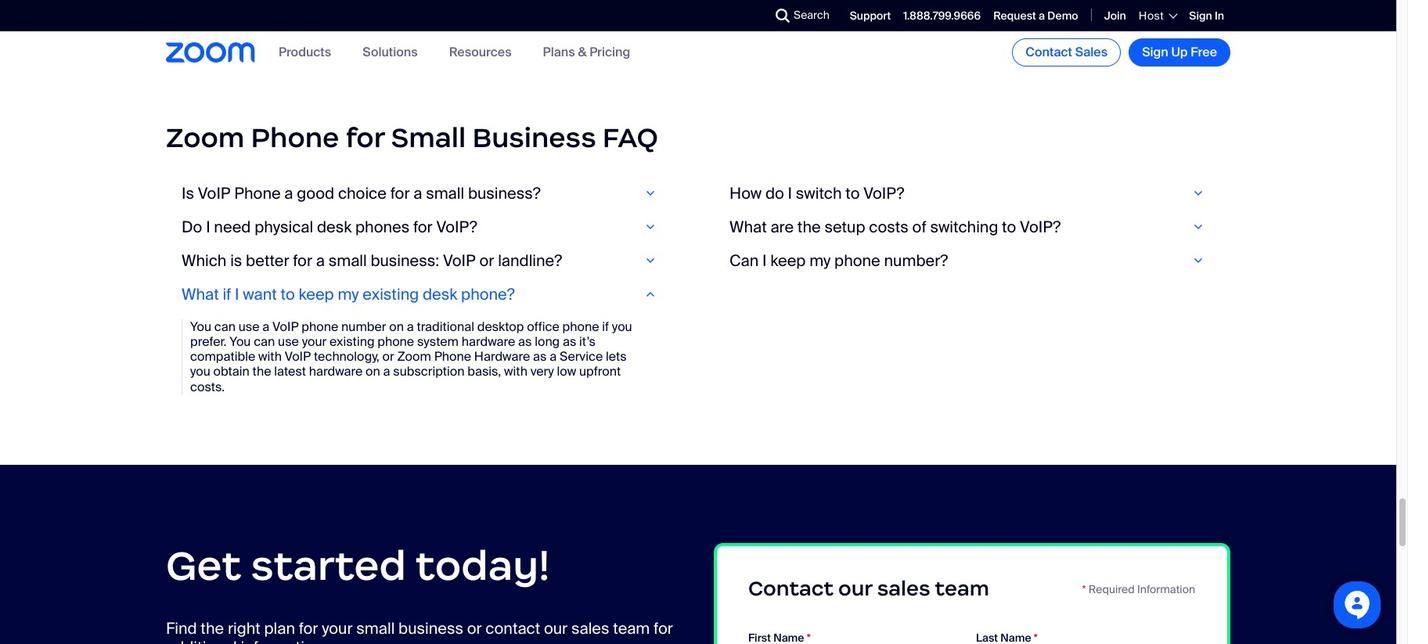 Task type: vqa. For each thing, say whether or not it's contained in the screenshot.
right team
yes



Task type: locate. For each thing, give the bounding box(es) containing it.
you up obtain in the bottom of the page
[[230, 334, 251, 350]]

if
[[223, 284, 231, 304], [602, 319, 609, 335]]

do i need physical desk phones for voip?
[[182, 217, 477, 237]]

contact for contact our sales team
[[748, 576, 834, 601]]

0 horizontal spatial can
[[214, 319, 236, 335]]

a down the do i need physical desk phones for voip?
[[316, 250, 325, 271]]

voip right is
[[198, 183, 231, 203]]

phone up technology,
[[302, 319, 338, 335]]

1 horizontal spatial as
[[533, 349, 547, 365]]

0 vertical spatial small
[[426, 183, 464, 203]]

resources button
[[449, 44, 512, 61]]

sales inside find the right plan for your small business or contact our sales team for additional information
[[571, 619, 609, 639]]

0 horizontal spatial to
[[281, 284, 295, 304]]

0 horizontal spatial if
[[223, 284, 231, 304]]

1.888.799.9666
[[904, 8, 981, 23]]

1 vertical spatial on
[[366, 364, 380, 380]]

can up compatible
[[214, 319, 236, 335]]

switching
[[930, 217, 998, 237]]

phone
[[251, 121, 339, 155], [234, 183, 281, 203], [434, 349, 471, 365]]

to right 'want'
[[281, 284, 295, 304]]

you up compatible
[[190, 319, 211, 335]]

contact inside contact our sales team element
[[748, 576, 834, 601]]

1 vertical spatial existing
[[330, 334, 375, 350]]

is
[[182, 183, 194, 203]]

sign left in
[[1189, 8, 1212, 23]]

1 vertical spatial sales
[[571, 619, 609, 639]]

small
[[426, 183, 464, 203], [329, 250, 367, 271], [356, 619, 395, 639]]

voip? up can i keep my phone number? dropdown button
[[1020, 217, 1061, 237]]

sign up free link
[[1129, 38, 1231, 67]]

1 horizontal spatial my
[[810, 250, 831, 271]]

0 vertical spatial hardware
[[462, 334, 515, 350]]

0 horizontal spatial the
[[201, 619, 224, 639]]

or up the phone?
[[479, 250, 494, 271]]

1 vertical spatial desk
[[423, 284, 457, 304]]

existing down the business:
[[363, 284, 419, 304]]

1 horizontal spatial with
[[504, 364, 528, 380]]

upfront
[[579, 364, 621, 380]]

1 vertical spatial team
[[613, 619, 650, 639]]

i left 'want'
[[235, 284, 239, 304]]

to right switching
[[1002, 217, 1016, 237]]

0 horizontal spatial as
[[518, 334, 532, 350]]

0 vertical spatial you
[[612, 319, 632, 335]]

you can use a voip phone number on a traditional desktop office phone if you prefer. you can use your existing phone system hardware as long as it's compatible with voip technology, or zoom phone hardware as a service lets you obtain the latest hardware on a subscription basis, with very low upfront costs.
[[190, 319, 632, 395]]

is voip phone a good choice for a small business? button
[[182, 183, 667, 203]]

0 vertical spatial my
[[810, 250, 831, 271]]

1 horizontal spatial the
[[252, 364, 271, 380]]

&
[[578, 44, 587, 61]]

1 horizontal spatial sign
[[1189, 8, 1212, 23]]

use
[[239, 319, 260, 335], [278, 334, 299, 350]]

1 vertical spatial to
[[1002, 217, 1016, 237]]

in
[[1215, 8, 1224, 23]]

support
[[850, 8, 891, 23]]

phone down traditional
[[434, 349, 471, 365]]

use down 'want'
[[239, 319, 260, 335]]

with right obtain in the bottom of the page
[[258, 349, 282, 365]]

1 horizontal spatial if
[[602, 319, 609, 335]]

1 horizontal spatial sales
[[877, 576, 930, 601]]

hardware
[[462, 334, 515, 350], [309, 364, 363, 380]]

phone left system
[[378, 334, 414, 350]]

0 vertical spatial contact
[[1026, 44, 1072, 60]]

None search field
[[719, 3, 780, 28]]

or inside find the right plan for your small business or contact our sales team for additional information
[[467, 619, 482, 639]]

a left system
[[407, 319, 414, 335]]

free
[[1191, 44, 1217, 60]]

0 horizontal spatial use
[[239, 319, 260, 335]]

low
[[557, 364, 576, 380]]

i right can
[[762, 250, 767, 271]]

0 vertical spatial if
[[223, 284, 231, 304]]

subscription
[[393, 364, 465, 380]]

request a demo link
[[993, 8, 1078, 23]]

phones
[[355, 217, 410, 237]]

small up what if i want to keep my existing desk phone?
[[329, 250, 367, 271]]

voip? up costs
[[864, 183, 905, 203]]

sign in
[[1189, 8, 1224, 23]]

* required information
[[1082, 582, 1195, 596]]

you down prefer.
[[190, 364, 210, 380]]

on
[[389, 319, 404, 335], [366, 364, 380, 380]]

small up do i need physical desk phones for voip? dropdown button
[[426, 183, 464, 203]]

business?
[[468, 183, 541, 203]]

keep down are
[[770, 250, 806, 271]]

existing down what if i want to keep my existing desk phone?
[[330, 334, 375, 350]]

i
[[788, 183, 792, 203], [206, 217, 210, 237], [762, 250, 767, 271], [235, 284, 239, 304]]

desk down good at the left top of the page
[[317, 217, 352, 237]]

keep right 'want'
[[299, 284, 334, 304]]

0 vertical spatial desk
[[317, 217, 352, 237]]

sales
[[877, 576, 930, 601], [571, 619, 609, 639]]

2 horizontal spatial the
[[798, 217, 821, 237]]

or inside you can use a voip phone number on a traditional desktop office phone if you prefer. you can use your existing phone system hardware as long as it's compatible with voip technology, or zoom phone hardware as a service lets you obtain the latest hardware on a subscription basis, with very low upfront costs.
[[382, 349, 394, 365]]

0 vertical spatial sales
[[877, 576, 930, 601]]

0 vertical spatial or
[[479, 250, 494, 271]]

want
[[243, 284, 277, 304]]

with left very
[[504, 364, 528, 380]]

0 vertical spatial our
[[838, 576, 872, 601]]

1 vertical spatial small
[[329, 250, 367, 271]]

landline?
[[498, 250, 562, 271]]

0 horizontal spatial what
[[182, 284, 219, 304]]

1 horizontal spatial keep
[[770, 250, 806, 271]]

service
[[560, 349, 603, 365]]

as
[[518, 334, 532, 350], [563, 334, 576, 350], [533, 349, 547, 365]]

or left contact
[[467, 619, 482, 639]]

basis,
[[468, 364, 501, 380]]

desk up traditional
[[423, 284, 457, 304]]

voip? down is voip phone a good choice for a small business? dropdown button
[[436, 217, 477, 237]]

0 vertical spatial phone
[[251, 121, 339, 155]]

to
[[846, 183, 860, 203], [1002, 217, 1016, 237], [281, 284, 295, 304]]

1 vertical spatial our
[[544, 619, 568, 639]]

0 vertical spatial sign
[[1189, 8, 1212, 23]]

do
[[766, 183, 784, 203]]

2 vertical spatial or
[[467, 619, 482, 639]]

0 horizontal spatial on
[[366, 364, 380, 380]]

0 vertical spatial what
[[730, 217, 767, 237]]

2 vertical spatial the
[[201, 619, 224, 639]]

0 horizontal spatial you
[[190, 364, 210, 380]]

phone up good at the left top of the page
[[251, 121, 339, 155]]

if right it's
[[602, 319, 609, 335]]

*
[[1082, 582, 1086, 596]]

up
[[1171, 44, 1188, 60]]

the right are
[[798, 217, 821, 237]]

on down number
[[366, 364, 380, 380]]

small left business
[[356, 619, 395, 639]]

plans & pricing
[[543, 44, 630, 61]]

as left the long
[[518, 334, 532, 350]]

1 horizontal spatial desk
[[423, 284, 457, 304]]

contact
[[1026, 44, 1072, 60], [748, 576, 834, 601]]

our
[[838, 576, 872, 601], [544, 619, 568, 639]]

1 vertical spatial contact
[[748, 576, 834, 601]]

0 horizontal spatial team
[[613, 619, 650, 639]]

1 vertical spatial or
[[382, 349, 394, 365]]

2 horizontal spatial as
[[563, 334, 576, 350]]

it's
[[579, 334, 596, 350]]

information
[[1137, 582, 1195, 596]]

0 horizontal spatial contact
[[748, 576, 834, 601]]

choice
[[338, 183, 387, 203]]

to right switch
[[846, 183, 860, 203]]

can
[[214, 319, 236, 335], [254, 334, 275, 350]]

0 vertical spatial on
[[389, 319, 404, 335]]

my up number
[[338, 284, 359, 304]]

to for what if i want to keep my existing desk phone?
[[281, 284, 295, 304]]

search image
[[776, 9, 790, 23], [776, 9, 790, 23]]

1 horizontal spatial what
[[730, 217, 767, 237]]

team
[[935, 576, 989, 601], [613, 619, 650, 639]]

as down office
[[533, 349, 547, 365]]

voip
[[198, 183, 231, 203], [443, 250, 476, 271], [272, 319, 299, 335], [285, 349, 311, 365]]

your up the latest
[[302, 334, 327, 350]]

2 vertical spatial phone
[[434, 349, 471, 365]]

technology,
[[314, 349, 379, 365]]

you
[[612, 319, 632, 335], [190, 364, 210, 380]]

0 vertical spatial team
[[935, 576, 989, 601]]

1 vertical spatial what
[[182, 284, 219, 304]]

1 horizontal spatial contact
[[1026, 44, 1072, 60]]

or for voip
[[479, 250, 494, 271]]

0 horizontal spatial zoom
[[166, 121, 245, 155]]

1 horizontal spatial use
[[278, 334, 299, 350]]

zoom
[[166, 121, 245, 155], [397, 349, 431, 365]]

1 horizontal spatial you
[[612, 319, 632, 335]]

1 horizontal spatial to
[[846, 183, 860, 203]]

contact for contact sales
[[1026, 44, 1072, 60]]

0 horizontal spatial keep
[[299, 284, 334, 304]]

0 horizontal spatial my
[[338, 284, 359, 304]]

0 vertical spatial your
[[302, 334, 327, 350]]

the
[[798, 217, 821, 237], [252, 364, 271, 380], [201, 619, 224, 639]]

1 vertical spatial the
[[252, 364, 271, 380]]

0 horizontal spatial sign
[[1142, 44, 1169, 60]]

0 horizontal spatial sales
[[571, 619, 609, 639]]

1 vertical spatial my
[[338, 284, 359, 304]]

1 vertical spatial phone
[[234, 183, 281, 203]]

0 horizontal spatial our
[[544, 619, 568, 639]]

for
[[346, 121, 385, 155], [390, 183, 410, 203], [413, 217, 433, 237], [293, 250, 312, 271], [299, 619, 318, 639], [654, 619, 673, 639]]

sign left "up"
[[1142, 44, 1169, 60]]

voip down 'want'
[[272, 319, 299, 335]]

use up the latest
[[278, 334, 299, 350]]

i right "do" on the top right of the page
[[788, 183, 792, 203]]

0 horizontal spatial hardware
[[309, 364, 363, 380]]

small inside find the right plan for your small business or contact our sales team for additional information
[[356, 619, 395, 639]]

lets
[[606, 349, 627, 365]]

what down how
[[730, 217, 767, 237]]

on right number
[[389, 319, 404, 335]]

1 vertical spatial sign
[[1142, 44, 1169, 60]]

solutions
[[363, 44, 418, 61]]

what down which
[[182, 284, 219, 304]]

existing
[[363, 284, 419, 304], [330, 334, 375, 350]]

a down 'want'
[[263, 319, 270, 335]]

what for what if i want to keep my existing desk phone?
[[182, 284, 219, 304]]

the right find
[[201, 619, 224, 639]]

phone up need
[[234, 183, 281, 203]]

can up the latest
[[254, 334, 275, 350]]

better
[[246, 250, 289, 271]]

contact inside contact sales link
[[1026, 44, 1072, 60]]

your right plan
[[322, 619, 353, 639]]

1 horizontal spatial can
[[254, 334, 275, 350]]

1 vertical spatial your
[[322, 619, 353, 639]]

contact sales link
[[1012, 38, 1121, 67]]

if left 'want'
[[223, 284, 231, 304]]

what if i want to keep my existing desk phone?
[[182, 284, 515, 304]]

1 horizontal spatial zoom
[[397, 349, 431, 365]]

with
[[258, 349, 282, 365], [504, 364, 528, 380]]

products button
[[279, 44, 331, 61]]

resources
[[449, 44, 512, 61]]

1 vertical spatial if
[[602, 319, 609, 335]]

sign for sign in
[[1189, 8, 1212, 23]]

2 horizontal spatial voip?
[[1020, 217, 1061, 237]]

solutions button
[[363, 44, 418, 61]]

0 vertical spatial to
[[846, 183, 860, 203]]

or down number
[[382, 349, 394, 365]]

you up lets
[[612, 319, 632, 335]]

good
[[297, 183, 334, 203]]

my
[[810, 250, 831, 271], [338, 284, 359, 304]]

long
[[535, 334, 560, 350]]

or
[[479, 250, 494, 271], [382, 349, 394, 365], [467, 619, 482, 639]]

find
[[166, 619, 197, 639]]

what
[[730, 217, 767, 237], [182, 284, 219, 304]]

zoom up is
[[166, 121, 245, 155]]

hardware right the latest
[[309, 364, 363, 380]]

2 vertical spatial small
[[356, 619, 395, 639]]

2 vertical spatial to
[[281, 284, 295, 304]]

zoom down traditional
[[397, 349, 431, 365]]

as left it's
[[563, 334, 576, 350]]

my down setup
[[810, 250, 831, 271]]

1 vertical spatial zoom
[[397, 349, 431, 365]]

the left the latest
[[252, 364, 271, 380]]

hardware up basis,
[[462, 334, 515, 350]]



Task type: describe. For each thing, give the bounding box(es) containing it.
pricing
[[590, 44, 630, 61]]

host button
[[1139, 9, 1177, 23]]

switch
[[796, 183, 842, 203]]

sales
[[1075, 44, 1108, 60]]

which is better for a small business: voip or landline?
[[182, 250, 562, 271]]

number?
[[884, 250, 948, 271]]

a left demo
[[1039, 8, 1045, 23]]

do i need physical desk phones for voip? button
[[182, 217, 667, 237]]

of
[[912, 217, 927, 237]]

prefer.
[[190, 334, 227, 350]]

latest
[[274, 364, 306, 380]]

started
[[251, 540, 406, 591]]

1 vertical spatial keep
[[299, 284, 334, 304]]

to for how do i switch to voip?
[[846, 183, 860, 203]]

products
[[279, 44, 331, 61]]

team inside find the right plan for your small business or contact our sales team for additional information
[[613, 619, 650, 639]]

desktop
[[477, 319, 524, 335]]

search
[[794, 8, 830, 22]]

can
[[730, 250, 759, 271]]

phone inside you can use a voip phone number on a traditional desktop office phone if you prefer. you can use your existing phone system hardware as long as it's compatible with voip technology, or zoom phone hardware as a service lets you obtain the latest hardware on a subscription basis, with very low upfront costs.
[[434, 349, 471, 365]]

0 horizontal spatial desk
[[317, 217, 352, 237]]

1 vertical spatial you
[[190, 364, 210, 380]]

if inside you can use a voip phone number on a traditional desktop office phone if you prefer. you can use your existing phone system hardware as long as it's compatible with voip technology, or zoom phone hardware as a service lets you obtain the latest hardware on a subscription basis, with very low upfront costs.
[[602, 319, 609, 335]]

traditional
[[417, 319, 474, 335]]

request a demo
[[993, 8, 1078, 23]]

get started today!
[[166, 540, 550, 591]]

business
[[472, 121, 596, 155]]

right
[[228, 619, 260, 639]]

voip left technology,
[[285, 349, 311, 365]]

get
[[166, 540, 241, 591]]

required
[[1089, 582, 1135, 596]]

a up do i need physical desk phones for voip? dropdown button
[[413, 183, 422, 203]]

is voip phone a good choice for a small business?
[[182, 183, 541, 203]]

0 vertical spatial keep
[[770, 250, 806, 271]]

a left good at the left top of the page
[[284, 183, 293, 203]]

1 vertical spatial hardware
[[309, 364, 363, 380]]

small
[[391, 121, 466, 155]]

business:
[[371, 250, 439, 271]]

how do i switch to voip? button
[[730, 183, 1215, 203]]

office
[[527, 319, 560, 335]]

sign up free
[[1142, 44, 1217, 60]]

existing inside you can use a voip phone number on a traditional desktop office phone if you prefer. you can use your existing phone system hardware as long as it's compatible with voip technology, or zoom phone hardware as a service lets you obtain the latest hardware on a subscription basis, with very low upfront costs.
[[330, 334, 375, 350]]

your inside find the right plan for your small business or contact our sales team for additional information
[[322, 619, 353, 639]]

1.888.799.9666 link
[[904, 8, 981, 23]]

1 horizontal spatial on
[[389, 319, 404, 335]]

host
[[1139, 9, 1164, 23]]

plan
[[264, 619, 295, 639]]

need
[[214, 217, 251, 237]]

number
[[341, 319, 386, 335]]

plans & pricing link
[[543, 44, 630, 61]]

0 vertical spatial the
[[798, 217, 821, 237]]

zoom phone for small business faq
[[166, 121, 658, 155]]

plans
[[543, 44, 575, 61]]

a left low
[[550, 349, 557, 365]]

the inside find the right plan for your small business or contact our sales team for additional information
[[201, 619, 224, 639]]

0 horizontal spatial voip?
[[436, 217, 477, 237]]

do
[[182, 217, 202, 237]]

contact
[[486, 619, 540, 639]]

a left subscription
[[383, 364, 390, 380]]

is
[[230, 250, 242, 271]]

phone down setup
[[835, 250, 880, 271]]

request
[[993, 8, 1036, 23]]

find the right plan for your small business or contact our sales team for additional information
[[166, 619, 673, 644]]

costs
[[869, 217, 909, 237]]

are
[[771, 217, 794, 237]]

what for what are the setup costs of switching to voip?
[[730, 217, 767, 237]]

costs.
[[190, 379, 225, 395]]

how
[[730, 183, 762, 203]]

what if i want to keep my existing desk phone? button
[[182, 284, 667, 304]]

0 horizontal spatial with
[[258, 349, 282, 365]]

1 horizontal spatial you
[[230, 334, 251, 350]]

can i keep my phone number?
[[730, 250, 948, 271]]

your inside you can use a voip phone number on a traditional desktop office phone if you prefer. you can use your existing phone system hardware as long as it's compatible with voip technology, or zoom phone hardware as a service lets you obtain the latest hardware on a subscription basis, with very low upfront costs.
[[302, 334, 327, 350]]

demo
[[1048, 8, 1078, 23]]

very
[[530, 364, 554, 380]]

contact our sales team
[[748, 576, 989, 601]]

physical
[[255, 217, 313, 237]]

the inside you can use a voip phone number on a traditional desktop office phone if you prefer. you can use your existing phone system hardware as long as it's compatible with voip technology, or zoom phone hardware as a service lets you obtain the latest hardware on a subscription basis, with very low upfront costs.
[[252, 364, 271, 380]]

what are the setup costs of switching to voip?
[[730, 217, 1061, 237]]

how do i switch to voip?
[[730, 183, 905, 203]]

our inside find the right plan for your small business or contact our sales team for additional information
[[544, 619, 568, 639]]

i right do
[[206, 217, 210, 237]]

which
[[182, 250, 227, 271]]

1 horizontal spatial voip?
[[864, 183, 905, 203]]

phone?
[[461, 284, 515, 304]]

information
[[241, 638, 323, 644]]

business
[[399, 619, 463, 639]]

additional
[[166, 638, 237, 644]]

1 horizontal spatial our
[[838, 576, 872, 601]]

can i keep my phone number? button
[[730, 250, 1215, 271]]

zoom logo image
[[166, 42, 255, 62]]

system
[[417, 334, 459, 350]]

contact our sales team element
[[714, 543, 1231, 644]]

sign in link
[[1189, 8, 1224, 23]]

0 vertical spatial zoom
[[166, 121, 245, 155]]

1 horizontal spatial hardware
[[462, 334, 515, 350]]

join link
[[1104, 8, 1126, 23]]

faq
[[603, 121, 658, 155]]

support link
[[850, 8, 891, 23]]

1 horizontal spatial team
[[935, 576, 989, 601]]

sign for sign up free
[[1142, 44, 1169, 60]]

contact sales
[[1026, 44, 1108, 60]]

obtain
[[213, 364, 250, 380]]

phone up service
[[563, 319, 599, 335]]

2 horizontal spatial to
[[1002, 217, 1016, 237]]

or for business
[[467, 619, 482, 639]]

setup
[[825, 217, 865, 237]]

voip up the phone?
[[443, 250, 476, 271]]

0 vertical spatial existing
[[363, 284, 419, 304]]

zoom inside you can use a voip phone number on a traditional desktop office phone if you prefer. you can use your existing phone system hardware as long as it's compatible with voip technology, or zoom phone hardware as a service lets you obtain the latest hardware on a subscription basis, with very low upfront costs.
[[397, 349, 431, 365]]

0 horizontal spatial you
[[190, 319, 211, 335]]

hardware
[[474, 349, 530, 365]]

what are the setup costs of switching to voip? button
[[730, 217, 1215, 237]]



